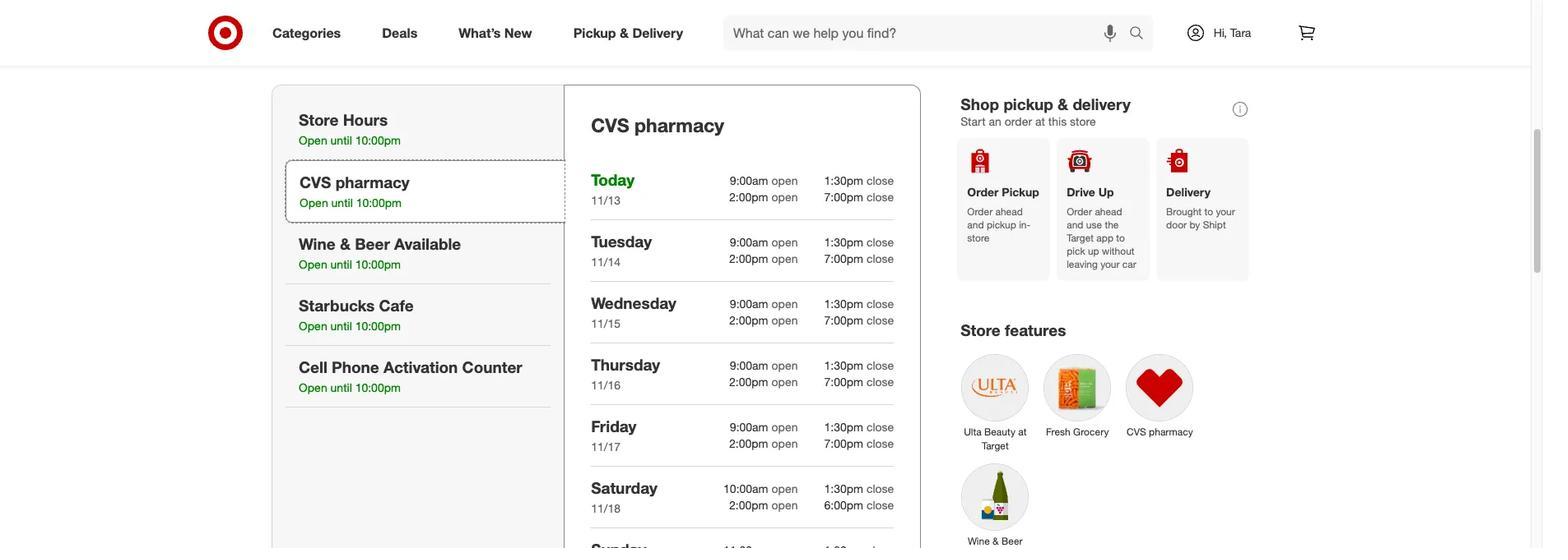Task type: describe. For each thing, give the bounding box(es) containing it.
in-
[[1019, 219, 1031, 231]]

wine for wine & beer
[[968, 536, 990, 548]]

pickup & delivery link
[[559, 15, 704, 51]]

11/15
[[591, 317, 621, 331]]

12 open from the top
[[772, 499, 798, 513]]

0 vertical spatial delivery
[[632, 24, 683, 41]]

cvs pharmacy open until 10:00pm
[[300, 173, 410, 210]]

2 open from the top
[[772, 190, 798, 204]]

11/16
[[591, 379, 621, 393]]

10 open from the top
[[772, 437, 798, 451]]

cvs pharmacy inside 'link'
[[1127, 426, 1193, 439]]

4 close from the top
[[867, 252, 894, 266]]

up
[[1088, 245, 1099, 258]]

beauty
[[984, 426, 1016, 439]]

7:00pm for today
[[824, 190, 863, 204]]

2:00pm open for wednesday
[[729, 313, 798, 327]]

by
[[1190, 219, 1200, 231]]

5 close from the top
[[867, 297, 894, 311]]

9:00am open for thursday
[[730, 359, 798, 373]]

2:00pm for thursday
[[729, 375, 768, 389]]

9:00am open for tuesday
[[730, 235, 798, 249]]

4 open from the top
[[772, 252, 798, 266]]

2:00pm open for today
[[729, 190, 798, 204]]

fresh grocery
[[1046, 426, 1109, 439]]

cell phone activation counter open until 10:00pm
[[299, 358, 522, 395]]

order for drive up
[[1067, 206, 1092, 218]]

door
[[1166, 219, 1187, 231]]

1:30pm for tuesday
[[824, 235, 863, 249]]

7:00pm close for friday
[[824, 437, 894, 451]]

& for pickup & delivery
[[620, 24, 629, 41]]

pickup inside order pickup order ahead and pickup in- store
[[1002, 185, 1039, 199]]

1:30pm close for wednesday
[[824, 297, 894, 311]]

store hours open until 10:00pm
[[299, 110, 401, 147]]

thursday 11/16
[[591, 355, 660, 393]]

2:00pm for today
[[729, 190, 768, 204]]

11 open from the top
[[772, 482, 798, 496]]

6:00pm close
[[824, 499, 894, 513]]

1:30pm close for today
[[824, 174, 894, 188]]

0 vertical spatial cvs pharmacy
[[591, 114, 724, 137]]

until inside wine & beer available open until 10:00pm
[[331, 258, 352, 272]]

search
[[1122, 26, 1161, 42]]

ulta
[[964, 426, 982, 439]]

ahead for up
[[1095, 206, 1122, 218]]

open inside cell phone activation counter open until 10:00pm
[[299, 381, 327, 395]]

7:00pm close for today
[[824, 190, 894, 204]]

categories link
[[258, 15, 362, 51]]

brought
[[1166, 206, 1202, 218]]

car
[[1123, 259, 1136, 271]]

pickup & delivery
[[573, 24, 683, 41]]

today
[[591, 170, 635, 189]]

store inside shop pickup & delivery start an order at this store
[[1070, 114, 1096, 128]]

start
[[961, 114, 986, 128]]

What can we help you find? suggestions appear below search field
[[724, 15, 1133, 51]]

what's
[[459, 24, 501, 41]]

this
[[1048, 114, 1067, 128]]

0 vertical spatial pharmacy
[[635, 114, 724, 137]]

8 open from the top
[[772, 375, 798, 389]]

wine for wine & beer available open until 10:00pm
[[299, 235, 336, 254]]

target inside drive up order ahead and use the target app to pick up without leaving your car
[[1067, 232, 1094, 245]]

5 open from the top
[[772, 297, 798, 311]]

10:00pm for cafe
[[355, 319, 401, 333]]

0 vertical spatial cvs
[[591, 114, 629, 137]]

hi, tara
[[1214, 26, 1251, 40]]

what's new
[[459, 24, 532, 41]]

2:00pm for wednesday
[[729, 313, 768, 327]]

categories
[[272, 24, 341, 41]]

up
[[1099, 185, 1114, 199]]

7:00pm for friday
[[824, 437, 863, 451]]

order pickup order ahead and pickup in- store
[[967, 185, 1039, 245]]

drive up order ahead and use the target app to pick up without leaving your car
[[1067, 185, 1136, 271]]

11/13
[[591, 193, 621, 207]]

app
[[1097, 232, 1114, 245]]

open inside wine & beer available open until 10:00pm
[[299, 258, 327, 272]]

to inside drive up order ahead and use the target app to pick up without leaving your car
[[1116, 232, 1125, 245]]

without
[[1102, 245, 1135, 258]]

11/14
[[591, 255, 621, 269]]

6 open from the top
[[772, 313, 798, 327]]

11 close from the top
[[867, 482, 894, 496]]

until for starbucks
[[331, 319, 352, 333]]

8 close from the top
[[867, 375, 894, 389]]

what's new link
[[445, 15, 553, 51]]

10:00pm for hours
[[355, 133, 401, 147]]

counter
[[462, 358, 522, 377]]

at inside "ulta beauty at target"
[[1018, 426, 1027, 439]]

10:00am open
[[724, 482, 798, 496]]

pharmacy inside 'link'
[[1149, 426, 1193, 439]]

11/18
[[591, 502, 621, 516]]

0 horizontal spatial pickup
[[573, 24, 616, 41]]

& inside shop pickup & delivery start an order at this store
[[1058, 95, 1068, 114]]

your inside delivery brought to your door by shipt
[[1216, 206, 1235, 218]]

thursday
[[591, 355, 660, 374]]

today 11/13
[[591, 170, 635, 207]]

7 open from the top
[[772, 359, 798, 373]]

1:30pm close for saturday
[[824, 482, 894, 496]]

leaving
[[1067, 259, 1098, 271]]

9:00am for today
[[730, 174, 768, 188]]

open for cvs pharmacy
[[300, 196, 328, 210]]

and for order
[[967, 219, 984, 231]]

fresh grocery link
[[1037, 347, 1119, 443]]

10:00pm for pharmacy
[[356, 196, 402, 210]]

beer for wine & beer
[[1002, 536, 1023, 548]]

9:00am for tuesday
[[730, 235, 768, 249]]

tuesday 11/14
[[591, 232, 652, 269]]

target inside "ulta beauty at target"
[[982, 440, 1009, 453]]

& for wine & beer
[[993, 536, 999, 548]]

2:00pm open for tuesday
[[729, 252, 798, 266]]

wine & beer link
[[954, 457, 1037, 549]]

7:00pm close for wednesday
[[824, 313, 894, 327]]

2:00pm for saturday
[[729, 499, 768, 513]]

7:00pm for thursday
[[824, 375, 863, 389]]

7:00pm close for thursday
[[824, 375, 894, 389]]

wednesday 11/15
[[591, 294, 677, 331]]

order for order pickup
[[967, 206, 993, 218]]



Task type: vqa. For each thing, say whether or not it's contained in the screenshot.
the joy
no



Task type: locate. For each thing, give the bounding box(es) containing it.
target down beauty
[[982, 440, 1009, 453]]

4 1:30pm close from the top
[[824, 359, 894, 373]]

6 1:30pm close from the top
[[824, 482, 894, 496]]

2:00pm open for friday
[[729, 437, 798, 451]]

6 1:30pm from the top
[[824, 482, 863, 496]]

4 9:00am open from the top
[[730, 359, 798, 373]]

1 vertical spatial delivery
[[1166, 185, 1211, 199]]

1 horizontal spatial ahead
[[1095, 206, 1122, 218]]

0 horizontal spatial at
[[1018, 426, 1027, 439]]

cvs inside cvs pharmacy open until 10:00pm
[[300, 173, 331, 192]]

2 vertical spatial pharmacy
[[1149, 426, 1193, 439]]

1 2:00pm from the top
[[729, 190, 768, 204]]

1:30pm
[[824, 174, 863, 188], [824, 235, 863, 249], [824, 297, 863, 311], [824, 359, 863, 373], [824, 420, 863, 434], [824, 482, 863, 496]]

target up pick
[[1067, 232, 1094, 245]]

until down hours
[[331, 133, 352, 147]]

3 close from the top
[[867, 235, 894, 249]]

10:00pm down hours
[[355, 133, 401, 147]]

use
[[1086, 219, 1102, 231]]

2:00pm open for saturday
[[729, 499, 798, 513]]

ahead inside drive up order ahead and use the target app to pick up without leaving your car
[[1095, 206, 1122, 218]]

cvs up today
[[591, 114, 629, 137]]

1 vertical spatial your
[[1101, 259, 1120, 271]]

open inside "starbucks cafe open until 10:00pm"
[[299, 319, 327, 333]]

cvs down store hours open until 10:00pm
[[300, 173, 331, 192]]

store for store features
[[961, 321, 1001, 340]]

until inside cell phone activation counter open until 10:00pm
[[331, 381, 352, 395]]

3 7:00pm from the top
[[824, 313, 863, 327]]

your up shipt
[[1216, 206, 1235, 218]]

& for wine & beer available open until 10:00pm
[[340, 235, 351, 254]]

10:00pm inside cvs pharmacy open until 10:00pm
[[356, 196, 402, 210]]

& inside wine & beer available open until 10:00pm
[[340, 235, 351, 254]]

&
[[620, 24, 629, 41], [1058, 95, 1068, 114], [340, 235, 351, 254], [993, 536, 999, 548]]

deals link
[[368, 15, 438, 51]]

0 vertical spatial at
[[1035, 114, 1045, 128]]

0 horizontal spatial store
[[299, 110, 339, 129]]

4 9:00am from the top
[[730, 359, 768, 373]]

1 vertical spatial store
[[961, 321, 1001, 340]]

3 9:00am from the top
[[730, 297, 768, 311]]

ahead up in-
[[996, 206, 1023, 218]]

12 close from the top
[[867, 499, 894, 513]]

1 horizontal spatial target
[[1067, 232, 1094, 245]]

until inside "starbucks cafe open until 10:00pm"
[[331, 319, 352, 333]]

beer inside the wine & beer
[[1002, 536, 1023, 548]]

store
[[1070, 114, 1096, 128], [967, 232, 990, 245]]

1 vertical spatial target
[[982, 440, 1009, 453]]

2 9:00am from the top
[[730, 235, 768, 249]]

0 horizontal spatial ahead
[[996, 206, 1023, 218]]

1 ahead from the left
[[996, 206, 1023, 218]]

0 vertical spatial pickup
[[1004, 95, 1053, 114]]

0 vertical spatial store
[[299, 110, 339, 129]]

1 horizontal spatial store
[[961, 321, 1001, 340]]

5 7:00pm close from the top
[[824, 437, 894, 451]]

2 1:30pm close from the top
[[824, 235, 894, 249]]

0 horizontal spatial wine
[[299, 235, 336, 254]]

ahead for pickup
[[996, 206, 1023, 218]]

5 2:00pm from the top
[[729, 437, 768, 451]]

1 horizontal spatial cvs
[[591, 114, 629, 137]]

10 close from the top
[[867, 437, 894, 451]]

4 7:00pm close from the top
[[824, 375, 894, 389]]

0 vertical spatial beer
[[355, 235, 390, 254]]

target
[[1067, 232, 1094, 245], [982, 440, 1009, 453]]

7:00pm close for tuesday
[[824, 252, 894, 266]]

2 7:00pm from the top
[[824, 252, 863, 266]]

1:30pm close for thursday
[[824, 359, 894, 373]]

1:30pm for friday
[[824, 420, 863, 434]]

1 close from the top
[[867, 174, 894, 188]]

9:00am
[[730, 174, 768, 188], [730, 235, 768, 249], [730, 297, 768, 311], [730, 359, 768, 373], [730, 420, 768, 434]]

ulta beauty at target
[[964, 426, 1027, 453]]

an
[[989, 114, 1002, 128]]

and left in-
[[967, 219, 984, 231]]

0 vertical spatial wine
[[299, 235, 336, 254]]

0 horizontal spatial store
[[967, 232, 990, 245]]

3 2:00pm from the top
[[729, 313, 768, 327]]

cvs pharmacy link
[[1119, 347, 1201, 443]]

5 1:30pm close from the top
[[824, 420, 894, 434]]

wine & beer
[[968, 536, 1023, 549]]

wine & beer available open until 10:00pm
[[299, 235, 461, 272]]

and inside drive up order ahead and use the target app to pick up without leaving your car
[[1067, 219, 1084, 231]]

1:30pm for thursday
[[824, 359, 863, 373]]

available
[[394, 235, 461, 254]]

open
[[772, 174, 798, 188], [772, 190, 798, 204], [772, 235, 798, 249], [772, 252, 798, 266], [772, 297, 798, 311], [772, 313, 798, 327], [772, 359, 798, 373], [772, 375, 798, 389], [772, 420, 798, 434], [772, 437, 798, 451], [772, 482, 798, 496], [772, 499, 798, 513]]

at right beauty
[[1018, 426, 1027, 439]]

pickup up order
[[1004, 95, 1053, 114]]

1 9:00am from the top
[[730, 174, 768, 188]]

hi,
[[1214, 26, 1227, 40]]

5 9:00am open from the top
[[730, 420, 798, 434]]

order
[[1005, 114, 1032, 128]]

5 7:00pm from the top
[[824, 437, 863, 451]]

0 vertical spatial target
[[1067, 232, 1094, 245]]

cvs inside 'link'
[[1127, 426, 1146, 439]]

store inside store hours open until 10:00pm
[[299, 110, 339, 129]]

cvs pharmacy right grocery
[[1127, 426, 1193, 439]]

until inside store hours open until 10:00pm
[[331, 133, 352, 147]]

10:00pm inside wine & beer available open until 10:00pm
[[355, 258, 401, 272]]

7:00pm for wednesday
[[824, 313, 863, 327]]

1 open from the top
[[772, 174, 798, 188]]

open for starbucks cafe
[[299, 319, 327, 333]]

friday
[[591, 417, 637, 436]]

6 2:00pm open from the top
[[729, 499, 798, 513]]

features
[[1005, 321, 1066, 340]]

pickup left in-
[[987, 219, 1016, 231]]

1:30pm for saturday
[[824, 482, 863, 496]]

starbucks
[[299, 296, 375, 315]]

1 9:00am open from the top
[[730, 174, 798, 188]]

activation
[[383, 358, 458, 377]]

10:00pm down the cafe
[[355, 319, 401, 333]]

1 horizontal spatial store
[[1070, 114, 1096, 128]]

10:00pm up wine & beer available open until 10:00pm
[[356, 196, 402, 210]]

1 horizontal spatial cvs pharmacy
[[1127, 426, 1193, 439]]

pickup inside order pickup order ahead and pickup in- store
[[987, 219, 1016, 231]]

pickup
[[1004, 95, 1053, 114], [987, 219, 1016, 231]]

to inside delivery brought to your door by shipt
[[1205, 206, 1213, 218]]

10:00pm inside cell phone activation counter open until 10:00pm
[[355, 381, 401, 395]]

0 horizontal spatial cvs
[[300, 173, 331, 192]]

until for store
[[331, 133, 352, 147]]

wednesday
[[591, 294, 677, 313]]

drive
[[1067, 185, 1095, 199]]

delivery
[[632, 24, 683, 41], [1166, 185, 1211, 199]]

2 close from the top
[[867, 190, 894, 204]]

1 7:00pm from the top
[[824, 190, 863, 204]]

and left use
[[1067, 219, 1084, 231]]

2 1:30pm from the top
[[824, 235, 863, 249]]

beer inside wine & beer available open until 10:00pm
[[355, 235, 390, 254]]

3 2:00pm open from the top
[[729, 313, 798, 327]]

1 horizontal spatial pharmacy
[[635, 114, 724, 137]]

shop pickup & delivery start an order at this store
[[961, 95, 1131, 128]]

9:00am open for wednesday
[[730, 297, 798, 311]]

delivery brought to your door by shipt
[[1166, 185, 1235, 231]]

1:30pm close for tuesday
[[824, 235, 894, 249]]

10:00pm up the cafe
[[355, 258, 401, 272]]

pick
[[1067, 245, 1085, 258]]

fresh
[[1046, 426, 1071, 439]]

and inside order pickup order ahead and pickup in- store
[[967, 219, 984, 231]]

9:00am for friday
[[730, 420, 768, 434]]

9 open from the top
[[772, 420, 798, 434]]

2 and from the left
[[1067, 219, 1084, 231]]

1 vertical spatial beer
[[1002, 536, 1023, 548]]

pickup up in-
[[1002, 185, 1039, 199]]

1:30pm close
[[824, 174, 894, 188], [824, 235, 894, 249], [824, 297, 894, 311], [824, 359, 894, 373], [824, 420, 894, 434], [824, 482, 894, 496]]

until down phone at the left of the page
[[331, 381, 352, 395]]

cell
[[299, 358, 327, 377]]

2 vertical spatial cvs
[[1127, 426, 1146, 439]]

2 2:00pm open from the top
[[729, 252, 798, 266]]

& inside the wine & beer
[[993, 536, 999, 548]]

your
[[1216, 206, 1235, 218], [1101, 259, 1120, 271]]

3 1:30pm from the top
[[824, 297, 863, 311]]

2 7:00pm close from the top
[[824, 252, 894, 266]]

0 vertical spatial pickup
[[573, 24, 616, 41]]

3 1:30pm close from the top
[[824, 297, 894, 311]]

4 2:00pm open from the top
[[729, 375, 798, 389]]

10:00am
[[724, 482, 768, 496]]

1 vertical spatial cvs
[[300, 173, 331, 192]]

beer for wine & beer available open until 10:00pm
[[355, 235, 390, 254]]

9 close from the top
[[867, 420, 894, 434]]

store features
[[961, 321, 1066, 340]]

hours
[[343, 110, 388, 129]]

2 horizontal spatial cvs
[[1127, 426, 1146, 439]]

ahead up the the
[[1095, 206, 1122, 218]]

cvs pharmacy up today
[[591, 114, 724, 137]]

0 horizontal spatial delivery
[[632, 24, 683, 41]]

9:00am for thursday
[[730, 359, 768, 373]]

6 close from the top
[[867, 313, 894, 327]]

0 vertical spatial to
[[1205, 206, 1213, 218]]

at
[[1035, 114, 1045, 128], [1018, 426, 1027, 439]]

order inside drive up order ahead and use the target app to pick up without leaving your car
[[1067, 206, 1092, 218]]

pickup right new
[[573, 24, 616, 41]]

1 vertical spatial wine
[[968, 536, 990, 548]]

0 vertical spatial store
[[1070, 114, 1096, 128]]

store left hours
[[299, 110, 339, 129]]

open inside store hours open until 10:00pm
[[299, 133, 327, 147]]

close
[[867, 174, 894, 188], [867, 190, 894, 204], [867, 235, 894, 249], [867, 252, 894, 266], [867, 297, 894, 311], [867, 313, 894, 327], [867, 359, 894, 373], [867, 375, 894, 389], [867, 420, 894, 434], [867, 437, 894, 451], [867, 482, 894, 496], [867, 499, 894, 513]]

ulta beauty at target link
[[954, 347, 1037, 457]]

beer
[[355, 235, 390, 254], [1002, 536, 1023, 548]]

friday 11/17
[[591, 417, 637, 454]]

and
[[967, 219, 984, 231], [1067, 219, 1084, 231]]

saturday 11/18
[[591, 479, 658, 516]]

cvs
[[591, 114, 629, 137], [300, 173, 331, 192], [1127, 426, 1146, 439]]

1 horizontal spatial and
[[1067, 219, 1084, 231]]

until up starbucks
[[331, 258, 352, 272]]

open for store hours
[[299, 133, 327, 147]]

1 7:00pm close from the top
[[824, 190, 894, 204]]

to up without on the top right of page
[[1116, 232, 1125, 245]]

2 horizontal spatial pharmacy
[[1149, 426, 1193, 439]]

tara
[[1230, 26, 1251, 40]]

0 horizontal spatial and
[[967, 219, 984, 231]]

9:00am open for friday
[[730, 420, 798, 434]]

1:30pm close for friday
[[824, 420, 894, 434]]

6 2:00pm from the top
[[729, 499, 768, 513]]

2 ahead from the left
[[1095, 206, 1122, 218]]

4 7:00pm from the top
[[824, 375, 863, 389]]

the
[[1105, 219, 1119, 231]]

your inside drive up order ahead and use the target app to pick up without leaving your car
[[1101, 259, 1120, 271]]

3 9:00am open from the top
[[730, 297, 798, 311]]

open
[[299, 133, 327, 147], [300, 196, 328, 210], [299, 258, 327, 272], [299, 319, 327, 333], [299, 381, 327, 395]]

tuesday
[[591, 232, 652, 251]]

7 close from the top
[[867, 359, 894, 373]]

1 and from the left
[[967, 219, 984, 231]]

2:00pm for friday
[[729, 437, 768, 451]]

1 horizontal spatial to
[[1205, 206, 1213, 218]]

10:00pm inside store hours open until 10:00pm
[[355, 133, 401, 147]]

10:00pm down phone at the left of the page
[[355, 381, 401, 395]]

search button
[[1122, 15, 1161, 54]]

1 horizontal spatial pickup
[[1002, 185, 1039, 199]]

4 2:00pm from the top
[[729, 375, 768, 389]]

shop
[[961, 95, 999, 114]]

1 horizontal spatial delivery
[[1166, 185, 1211, 199]]

cvs right grocery
[[1127, 426, 1146, 439]]

0 horizontal spatial target
[[982, 440, 1009, 453]]

1 1:30pm close from the top
[[824, 174, 894, 188]]

ahead inside order pickup order ahead and pickup in- store
[[996, 206, 1023, 218]]

ahead
[[996, 206, 1023, 218], [1095, 206, 1122, 218]]

new
[[504, 24, 532, 41]]

until inside cvs pharmacy open until 10:00pm
[[331, 196, 353, 210]]

store for store hours open until 10:00pm
[[299, 110, 339, 129]]

2 9:00am open from the top
[[730, 235, 798, 249]]

7:00pm
[[824, 190, 863, 204], [824, 252, 863, 266], [824, 313, 863, 327], [824, 375, 863, 389], [824, 437, 863, 451]]

9:00am open for today
[[730, 174, 798, 188]]

store capabilities with hours, vertical tabs tab list
[[272, 85, 565, 549]]

2:00pm open
[[729, 190, 798, 204], [729, 252, 798, 266], [729, 313, 798, 327], [729, 375, 798, 389], [729, 437, 798, 451], [729, 499, 798, 513]]

store left features
[[961, 321, 1001, 340]]

1 horizontal spatial at
[[1035, 114, 1045, 128]]

until
[[331, 133, 352, 147], [331, 196, 353, 210], [331, 258, 352, 272], [331, 319, 352, 333], [331, 381, 352, 395]]

to up shipt
[[1205, 206, 1213, 218]]

4 1:30pm from the top
[[824, 359, 863, 373]]

7:00pm for tuesday
[[824, 252, 863, 266]]

1 vertical spatial to
[[1116, 232, 1125, 245]]

0 horizontal spatial your
[[1101, 259, 1120, 271]]

1 horizontal spatial wine
[[968, 536, 990, 548]]

0 horizontal spatial beer
[[355, 235, 390, 254]]

cafe
[[379, 296, 414, 315]]

pharmacy inside cvs pharmacy open until 10:00pm
[[336, 173, 410, 192]]

to
[[1205, 206, 1213, 218], [1116, 232, 1125, 245]]

wine inside the wine & beer
[[968, 536, 990, 548]]

until down starbucks
[[331, 319, 352, 333]]

deals
[[382, 24, 418, 41]]

3 7:00pm close from the top
[[824, 313, 894, 327]]

starbucks cafe open until 10:00pm
[[299, 296, 414, 333]]

6:00pm
[[824, 499, 863, 513]]

phone
[[332, 358, 379, 377]]

1 vertical spatial at
[[1018, 426, 1027, 439]]

1 vertical spatial pickup
[[1002, 185, 1039, 199]]

10:00pm inside "starbucks cafe open until 10:00pm"
[[355, 319, 401, 333]]

1 horizontal spatial your
[[1216, 206, 1235, 218]]

delivery
[[1073, 95, 1131, 114]]

1 2:00pm open from the top
[[729, 190, 798, 204]]

1:30pm for wednesday
[[824, 297, 863, 311]]

1 horizontal spatial beer
[[1002, 536, 1023, 548]]

1 vertical spatial pharmacy
[[336, 173, 410, 192]]

open inside cvs pharmacy open until 10:00pm
[[300, 196, 328, 210]]

until for cvs
[[331, 196, 353, 210]]

shipt
[[1203, 219, 1226, 231]]

store inside order pickup order ahead and pickup in- store
[[967, 232, 990, 245]]

until up wine & beer available open until 10:00pm
[[331, 196, 353, 210]]

pickup inside shop pickup & delivery start an order at this store
[[1004, 95, 1053, 114]]

grocery
[[1073, 426, 1109, 439]]

2 2:00pm from the top
[[729, 252, 768, 266]]

1 vertical spatial store
[[967, 232, 990, 245]]

your down without on the top right of page
[[1101, 259, 1120, 271]]

2:00pm open for thursday
[[729, 375, 798, 389]]

1 vertical spatial cvs pharmacy
[[1127, 426, 1193, 439]]

9:00am open
[[730, 174, 798, 188], [730, 235, 798, 249], [730, 297, 798, 311], [730, 359, 798, 373], [730, 420, 798, 434]]

delivery inside delivery brought to your door by shipt
[[1166, 185, 1211, 199]]

3 open from the top
[[772, 235, 798, 249]]

11/17
[[591, 440, 621, 454]]

1:30pm for today
[[824, 174, 863, 188]]

5 9:00am from the top
[[730, 420, 768, 434]]

5 1:30pm from the top
[[824, 420, 863, 434]]

9:00am for wednesday
[[730, 297, 768, 311]]

10:00pm
[[355, 133, 401, 147], [356, 196, 402, 210], [355, 258, 401, 272], [355, 319, 401, 333], [355, 381, 401, 395]]

at inside shop pickup & delivery start an order at this store
[[1035, 114, 1045, 128]]

wine
[[299, 235, 336, 254], [968, 536, 990, 548]]

wine inside wine & beer available open until 10:00pm
[[299, 235, 336, 254]]

at left this
[[1035, 114, 1045, 128]]

1 vertical spatial pickup
[[987, 219, 1016, 231]]

0 horizontal spatial cvs pharmacy
[[591, 114, 724, 137]]

and for drive
[[1067, 219, 1084, 231]]

saturday
[[591, 479, 658, 498]]

0 vertical spatial your
[[1216, 206, 1235, 218]]

0 horizontal spatial to
[[1116, 232, 1125, 245]]

2:00pm for tuesday
[[729, 252, 768, 266]]

2:00pm
[[729, 190, 768, 204], [729, 252, 768, 266], [729, 313, 768, 327], [729, 375, 768, 389], [729, 437, 768, 451], [729, 499, 768, 513]]

0 horizontal spatial pharmacy
[[336, 173, 410, 192]]

1 1:30pm from the top
[[824, 174, 863, 188]]

5 2:00pm open from the top
[[729, 437, 798, 451]]

store
[[299, 110, 339, 129], [961, 321, 1001, 340]]



